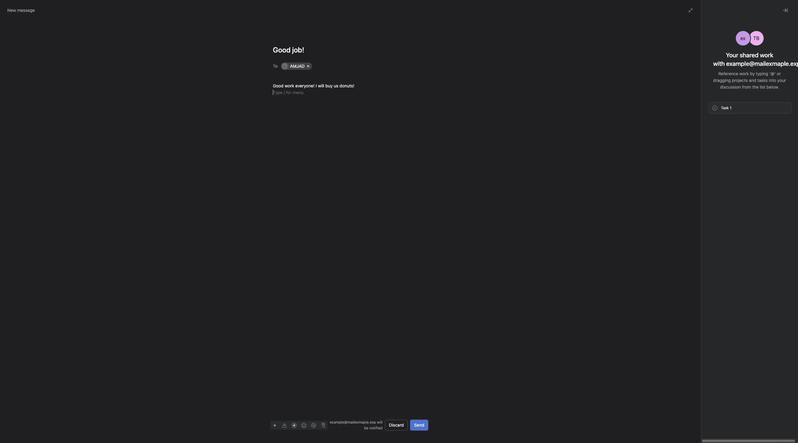 Task type: describe. For each thing, give the bounding box(es) containing it.
first update tyler black
[[693, 190, 720, 202]]

black inside project created tyler black
[[704, 252, 715, 258]]

example@mailexmaple.exp inside example@mailexmaple.exp will be notified
[[330, 420, 376, 425]]

first
[[693, 190, 703, 195]]

close image
[[773, 434, 777, 439]]

everyone!
[[295, 83, 315, 88]]

close image
[[784, 8, 788, 13]]

expand good job! image
[[763, 434, 768, 439]]

0 horizontal spatial i
[[262, 70, 263, 75]]

risk!
[[766, 90, 775, 95]]

good
[[273, 83, 284, 88]]

to inside summary what is the origin of halloween? it's november, let's go to the next thing now, we're at risk!
[[706, 90, 710, 95]]

of
[[725, 84, 729, 89]]

dragging
[[714, 78, 731, 83]]

reference work by typing '@' or dragging projects and tasks into your discussion from the list below.
[[714, 71, 787, 90]]

to
[[273, 63, 278, 69]]

track for track is falling
[[691, 67, 703, 72]]

example@mailexmaple.exp inside you and example@mailexmaple.exp joined 8 minutes ago
[[712, 213, 773, 218]]

notified
[[370, 426, 383, 431]]

joined
[[774, 213, 788, 218]]

you
[[693, 213, 701, 218]]

at
[[761, 90, 765, 95]]

below.
[[767, 84, 780, 90]]

minutes
[[696, 220, 710, 225]]

ago
[[711, 220, 717, 225]]

let's
[[691, 90, 699, 95]]

at mention image
[[311, 423, 316, 428]]

send for send
[[415, 423, 425, 428]]

work for reference work by typing '@' or dragging projects and tasks into your discussion from the list below.
[[740, 71, 750, 76]]

8
[[693, 220, 695, 225]]

thing
[[728, 90, 738, 95]]

good job!
[[709, 434, 728, 439]]

into
[[770, 78, 777, 83]]

send button
[[411, 420, 429, 431]]

tyler black link inside latest status update element
[[703, 101, 725, 107]]

you and example@mailexmaple.exp joined 8 minutes ago
[[693, 213, 788, 225]]

tyler inside tyler black just now
[[703, 101, 713, 107]]

now,
[[739, 90, 748, 95]]

next
[[719, 90, 727, 95]]

minimize image
[[689, 8, 694, 13]]

tyler black link for track
[[693, 174, 715, 179]]

first update button
[[693, 190, 742, 196]]

expect
[[264, 70, 277, 75]]

falling
[[711, 167, 725, 172]]

black inside first update tyler black
[[704, 197, 715, 202]]

we're
[[750, 90, 760, 95]]

halloween?
[[730, 84, 752, 89]]

reference
[[719, 71, 739, 76]]

message for send
[[706, 151, 726, 156]]

shared
[[740, 52, 759, 59]]

1 vertical spatial to
[[727, 151, 732, 156]]

with example@mailexmaple.exp
[[714, 60, 799, 67]]

discussion
[[721, 84, 742, 90]]

emoji image
[[302, 423, 306, 428]]

track is falling button
[[693, 166, 733, 173]]

Add subject text field
[[266, 45, 436, 55]]

go
[[700, 90, 705, 95]]

tyler black just now
[[703, 101, 725, 112]]

update
[[704, 190, 720, 195]]

the left origin
[[706, 84, 712, 89]]

at risk
[[685, 46, 703, 53]]

new
[[7, 8, 16, 13]]

hide sidebar image
[[8, 5, 13, 10]]

origin
[[713, 84, 724, 89]]

your
[[727, 52, 739, 59]]

us
[[334, 83, 339, 88]]

0 vertical spatial ex
[[741, 36, 746, 41]]

will inside edit message draft document
[[318, 83, 324, 88]]

members
[[733, 151, 754, 156]]

100%
[[278, 70, 290, 75]]

Project description title text field
[[258, 52, 323, 64]]

it's
[[753, 84, 759, 89]]

send for send message to members
[[693, 151, 704, 156]]

less!
[[305, 70, 314, 75]]

by
[[751, 71, 755, 76]]

projects
[[732, 78, 748, 83]]

insert an object image
[[273, 424, 277, 428]]



Task type: locate. For each thing, give the bounding box(es) containing it.
tyler black link down project created
[[693, 252, 715, 258]]

tyler inside project created tyler black
[[693, 252, 703, 258]]

work inside your shared work with example@mailexmaple.exp
[[761, 52, 774, 59]]

track is falling tyler black
[[693, 167, 725, 179]]

1 vertical spatial example@mailexmaple.exp
[[330, 420, 376, 425]]

tyler black link down first
[[693, 197, 715, 202]]

new message
[[7, 8, 35, 13]]

good work everyone! i will buy us donuts!
[[273, 83, 354, 88]]

tyler
[[703, 101, 713, 107], [693, 174, 703, 179], [693, 197, 703, 202], [693, 252, 703, 258]]

1 horizontal spatial i
[[316, 83, 317, 88]]

0 vertical spatial track
[[691, 67, 703, 72]]

message
[[17, 8, 35, 13], [706, 151, 726, 156]]

tyler black link for project created
[[693, 252, 715, 258]]

is
[[701, 84, 704, 89], [706, 167, 710, 172]]

formatting image
[[282, 423, 287, 428]]

1 horizontal spatial to
[[727, 151, 732, 156]]

tyler black link down track is falling button
[[693, 174, 715, 179]]

0 vertical spatial message
[[17, 8, 35, 13]]

1
[[730, 106, 732, 110]]

0 horizontal spatial message
[[17, 8, 35, 13]]

example@mailexmaple.exp
[[712, 213, 773, 218], [330, 420, 376, 425]]

0 vertical spatial i
[[262, 70, 263, 75]]

example@mailexmaple.exp up ago
[[712, 213, 773, 218]]

summary what is the origin of halloween? it's november, let's go to the next thing now, we're at risk!
[[691, 77, 783, 95]]

0 vertical spatial and
[[291, 70, 298, 75]]

2 horizontal spatial work
[[761, 52, 774, 59]]

buy
[[325, 83, 333, 88]]

1 horizontal spatial message
[[706, 151, 726, 156]]

black
[[714, 101, 725, 107], [704, 174, 715, 179], [704, 197, 715, 202], [704, 252, 715, 258]]

will
[[318, 83, 324, 88], [377, 420, 383, 425]]

work inside edit message draft document
[[285, 83, 294, 88]]

the
[[706, 84, 712, 89], [753, 84, 759, 90], [711, 90, 718, 95]]

2 vertical spatial and
[[702, 213, 711, 218]]

the up we're
[[753, 84, 759, 90]]

0 horizontal spatial send
[[415, 423, 425, 428]]

1 horizontal spatial send
[[693, 151, 704, 156]]

track left 'falling'
[[693, 167, 705, 172]]

tyler down first
[[693, 197, 703, 202]]

i right everyone!
[[316, 83, 317, 88]]

message up 'falling'
[[706, 151, 726, 156]]

no
[[299, 70, 304, 75]]

work up "projects"
[[740, 71, 750, 76]]

0 vertical spatial example@mailexmaple.exp
[[712, 213, 773, 218]]

from
[[743, 84, 752, 90]]

0 horizontal spatial ex
[[703, 229, 707, 234]]

the down origin
[[711, 90, 718, 95]]

tasks
[[758, 78, 768, 83]]

work inside 'reference work by typing '@' or dragging projects and tasks into your discussion from the list below.'
[[740, 71, 750, 76]]

ex left tb
[[741, 36, 746, 41]]

summary
[[691, 77, 711, 82]]

will left buy
[[318, 83, 324, 88]]

tyler up "just"
[[703, 101, 713, 107]]

november,
[[760, 84, 782, 89]]

and up it's
[[750, 78, 757, 83]]

be
[[364, 426, 369, 431]]

black up now
[[714, 101, 725, 107]]

amjad
[[290, 63, 305, 69]]

work for good work everyone! i will buy us donuts!
[[285, 83, 294, 88]]

amjad cell
[[281, 63, 312, 70]]

and inside 'reference work by typing '@' or dragging projects and tasks into your discussion from the list below.'
[[750, 78, 757, 83]]

track up summary
[[691, 67, 703, 72]]

task
[[722, 106, 729, 110]]

1 vertical spatial is
[[706, 167, 710, 172]]

0 horizontal spatial to
[[706, 90, 710, 95]]

and
[[291, 70, 298, 75], [750, 78, 757, 83], [702, 213, 711, 218]]

is inside track is falling tyler black
[[706, 167, 710, 172]]

discard
[[389, 423, 404, 428]]

0 vertical spatial send
[[693, 151, 704, 156]]

black down update
[[704, 197, 715, 202]]

1 vertical spatial and
[[750, 78, 757, 83]]

list
[[760, 84, 766, 90]]

your shared work with example@mailexmaple.exp
[[714, 52, 799, 67]]

0 vertical spatial is
[[701, 84, 704, 89]]

1 vertical spatial will
[[377, 420, 383, 425]]

and down amjad at the left of page
[[291, 70, 298, 75]]

1 vertical spatial track
[[693, 167, 705, 172]]

ex
[[741, 36, 746, 41], [703, 229, 707, 234]]

tyler black link for first
[[693, 197, 715, 202]]

just
[[703, 108, 710, 112]]

0 horizontal spatial is
[[701, 84, 704, 89]]

1 vertical spatial send
[[415, 423, 425, 428]]

example@mailexmaple.exp will be notified
[[330, 420, 383, 431]]

1 horizontal spatial and
[[702, 213, 711, 218]]

to right go
[[706, 90, 710, 95]]

is left 'falling'
[[706, 167, 710, 172]]

and up minutes
[[702, 213, 711, 218]]

i expect 100% and no less!
[[262, 70, 314, 75]]

example@mailexmaple.exp up be
[[330, 420, 376, 425]]

1 horizontal spatial example@mailexmaple.exp
[[712, 213, 773, 218]]

1 horizontal spatial will
[[377, 420, 383, 425]]

1 vertical spatial ex
[[703, 229, 707, 234]]

'@'
[[770, 71, 776, 76]]

ex down minutes
[[703, 229, 707, 234]]

project created
[[693, 245, 727, 251]]

track
[[691, 67, 703, 72], [693, 167, 705, 172]]

you and example@mailexmaple.exp joined button
[[693, 213, 788, 219]]

is inside summary what is the origin of halloween? it's november, let's go to the next thing now, we're at risk!
[[701, 84, 704, 89]]

typing
[[757, 71, 769, 76]]

2 horizontal spatial and
[[750, 78, 757, 83]]

message for new
[[17, 8, 35, 13]]

0 horizontal spatial work
[[285, 83, 294, 88]]

to
[[706, 90, 710, 95], [727, 151, 732, 156]]

tyler black link up now
[[703, 101, 725, 107]]

what
[[691, 84, 700, 89]]

or
[[777, 71, 782, 76]]

task 1
[[722, 106, 732, 110]]

work up with example@mailexmaple.exp
[[761, 52, 774, 59]]

is falling
[[704, 67, 723, 72]]

0 vertical spatial work
[[761, 52, 774, 59]]

is up go
[[701, 84, 704, 89]]

black down track is falling button
[[704, 174, 715, 179]]

latest status update element
[[685, 59, 791, 118]]

0 vertical spatial will
[[318, 83, 324, 88]]

tb
[[754, 36, 760, 41]]

amjad row
[[281, 62, 427, 71]]

discard button
[[385, 420, 408, 431]]

now
[[711, 108, 718, 112]]

track inside track is falling tyler black
[[693, 167, 705, 172]]

tyler black link
[[703, 101, 725, 107], [693, 174, 715, 179], [693, 197, 715, 202], [693, 252, 715, 258]]

track inside latest status update element
[[691, 67, 703, 72]]

1 vertical spatial i
[[316, 83, 317, 88]]

1 vertical spatial work
[[740, 71, 750, 76]]

tyler inside first update tyler black
[[693, 197, 703, 202]]

work right good
[[285, 83, 294, 88]]

edit message draft document
[[266, 83, 436, 107]]

tyler inside track is falling tyler black
[[693, 174, 703, 179]]

0 vertical spatial to
[[706, 90, 710, 95]]

1 vertical spatial message
[[706, 151, 726, 156]]

0 horizontal spatial example@mailexmaple.exp
[[330, 420, 376, 425]]

0 horizontal spatial will
[[318, 83, 324, 88]]

toolbar
[[271, 421, 319, 430]]

tyler down project created
[[693, 252, 703, 258]]

black inside tyler black just now
[[714, 101, 725, 107]]

i left expect
[[262, 70, 263, 75]]

i inside document
[[316, 83, 317, 88]]

send message to members button
[[693, 151, 754, 156]]

will inside example@mailexmaple.exp will be notified
[[377, 420, 383, 425]]

to left "members"
[[727, 151, 732, 156]]

1 horizontal spatial is
[[706, 167, 710, 172]]

message right new
[[17, 8, 35, 13]]

track is falling
[[691, 67, 723, 72]]

tyler up first
[[693, 174, 703, 179]]

track for track is falling tyler black
[[693, 167, 705, 172]]

i
[[262, 70, 263, 75], [316, 83, 317, 88]]

black down project created
[[704, 252, 715, 258]]

1 horizontal spatial ex
[[741, 36, 746, 41]]

black inside track is falling tyler black
[[704, 174, 715, 179]]

work
[[761, 52, 774, 59], [740, 71, 750, 76], [285, 83, 294, 88]]

send message to members
[[693, 151, 754, 156]]

send right discard
[[415, 423, 425, 428]]

0 horizontal spatial and
[[291, 70, 298, 75]]

donuts!
[[340, 83, 354, 88]]

send
[[693, 151, 704, 156], [415, 423, 425, 428]]

your
[[778, 78, 787, 83]]

send inside button
[[415, 423, 425, 428]]

project created tyler black
[[693, 245, 727, 258]]

the inside 'reference work by typing '@' or dragging projects and tasks into your discussion from the list below.'
[[753, 84, 759, 90]]

record a video image
[[292, 423, 297, 428]]

2 vertical spatial work
[[285, 83, 294, 88]]

send up track is falling button
[[693, 151, 704, 156]]

will up notified at the left
[[377, 420, 383, 425]]

1 horizontal spatial work
[[740, 71, 750, 76]]

and inside you and example@mailexmaple.exp joined 8 minutes ago
[[702, 213, 711, 218]]



Task type: vqa. For each thing, say whether or not it's contained in the screenshot.
Tyler Black link corresponding to First
yes



